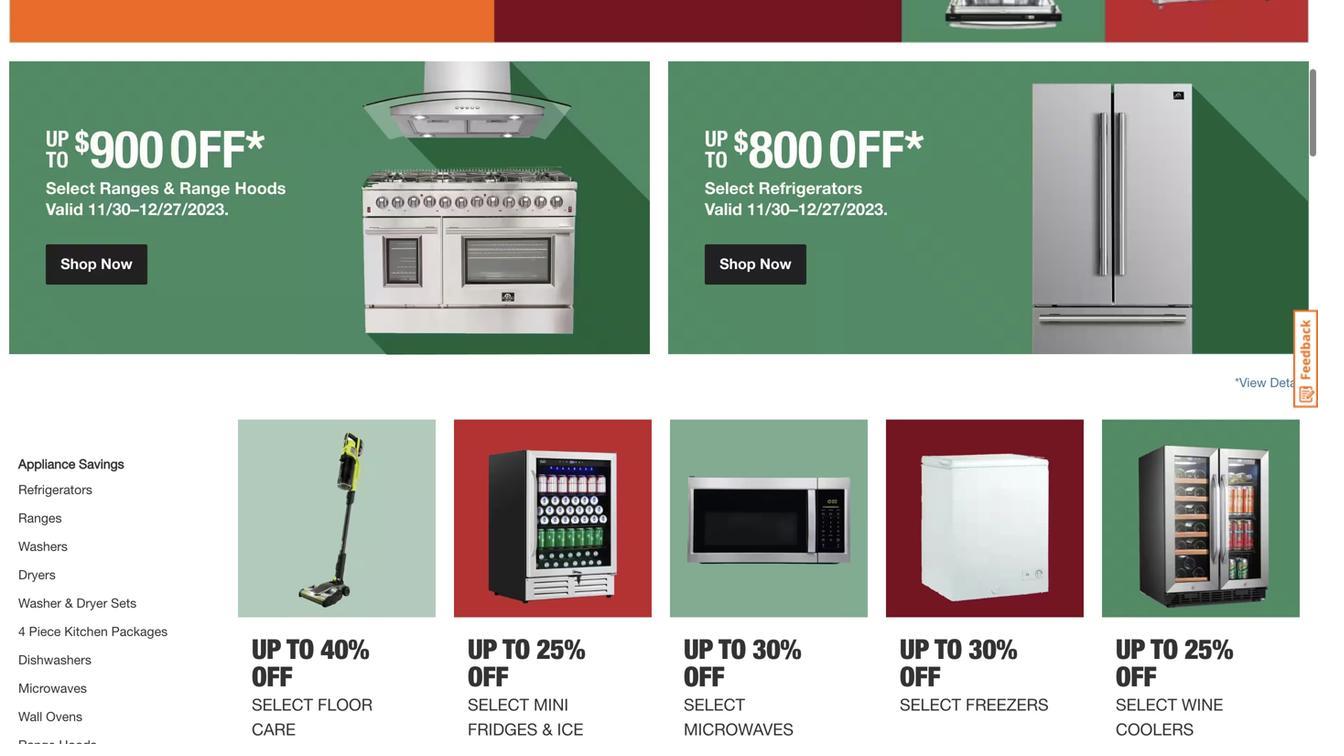 Task type: locate. For each thing, give the bounding box(es) containing it.
select inside up to 25% off select mini fridges & ic
[[468, 695, 529, 714]]

0 horizontal spatial microwaves
[[18, 681, 87, 696]]

to inside up to 40% off select floor care
[[287, 633, 314, 666]]

25% up 'wine'
[[1185, 633, 1233, 666]]

off inside up to 40% off select floor care
[[252, 660, 292, 693]]

up for up to 25% off select wine coolers
[[1116, 633, 1145, 666]]

4 to from the left
[[935, 633, 962, 666]]

25% inside up to 25% off select mini fridges & ic
[[537, 633, 585, 666]]

2 30% from the left
[[969, 633, 1017, 666]]

& left dryer
[[65, 595, 73, 611]]

to inside up to 25% off select mini fridges & ic
[[503, 633, 530, 666]]

select inside up to 25% off select wine coolers
[[1116, 695, 1177, 714]]

4 piece kitchen packages link
[[18, 624, 168, 639]]

select
[[252, 695, 313, 714], [468, 695, 529, 714], [684, 695, 745, 714], [900, 695, 961, 714], [1116, 695, 1177, 714]]

off for up to 25% off select mini fridges & ic
[[468, 660, 508, 693]]

25% for up to 25% off select mini fridges & ic
[[537, 633, 585, 666]]

30% for up to 30% off select freezers
[[969, 633, 1017, 666]]

1 to from the left
[[287, 633, 314, 666]]

off
[[252, 660, 292, 693], [468, 660, 508, 693], [684, 660, 724, 693], [900, 660, 940, 693], [1116, 660, 1156, 693]]

up inside up to 25% off select mini fridges & ic
[[468, 633, 497, 666]]

select for up to 25% off select mini fridges & ic
[[468, 695, 529, 714]]

to for up to 25% off select mini fridges & ic
[[503, 633, 530, 666]]

refrigerators link
[[18, 482, 92, 497]]

1 horizontal spatial &
[[542, 720, 553, 739]]

30%
[[753, 633, 801, 666], [969, 633, 1017, 666]]

wine
[[1182, 695, 1223, 714]]

off for up to 30% off select freezers
[[900, 660, 940, 693]]

&
[[65, 595, 73, 611], [542, 720, 553, 739]]

up inside up to 30% off select microwaves
[[684, 633, 713, 666]]

5 up from the left
[[1116, 633, 1145, 666]]

1 vertical spatial &
[[542, 720, 553, 739]]

off inside up to 30% off select microwaves
[[684, 660, 724, 693]]

5 to from the left
[[1151, 633, 1178, 666]]

off inside up to 30% off select freezers
[[900, 660, 940, 693]]

25% up mini
[[537, 633, 585, 666]]

coolers
[[1116, 720, 1194, 739]]

0 vertical spatial &
[[65, 595, 73, 611]]

off for up to 40% off select floor care
[[252, 660, 292, 693]]

0 horizontal spatial &
[[65, 595, 73, 611]]

to
[[287, 633, 314, 666], [503, 633, 530, 666], [719, 633, 746, 666], [935, 633, 962, 666], [1151, 633, 1178, 666]]

select inside up to 30% off select microwaves
[[684, 695, 745, 714]]

30% inside up to 30% off select microwaves
[[753, 633, 801, 666]]

1 horizontal spatial microwaves
[[684, 720, 794, 739]]

40%
[[321, 633, 369, 666]]

0 horizontal spatial 30%
[[753, 633, 801, 666]]

dishwashers link
[[18, 652, 91, 667]]

3 to from the left
[[719, 633, 746, 666]]

1 25% from the left
[[537, 633, 585, 666]]

& down mini
[[542, 720, 553, 739]]

details
[[1270, 375, 1309, 390]]

off for up to 30% off select microwaves
[[684, 660, 724, 693]]

to for up to 30% off select freezers
[[935, 633, 962, 666]]

up for up to 30% off select freezers
[[900, 633, 929, 666]]

up to 25% off select microwaves image
[[670, 420, 868, 617]]

5 off from the left
[[1116, 660, 1156, 693]]

25%
[[537, 633, 585, 666], [1185, 633, 1233, 666]]

wall ovens link
[[18, 709, 82, 724]]

1 up from the left
[[252, 633, 281, 666]]

select inside up to 30% off select freezers
[[900, 695, 961, 714]]

4 up from the left
[[900, 633, 929, 666]]

1 30% from the left
[[753, 633, 801, 666]]

dryers
[[18, 567, 56, 582]]

up for up to 30% off select microwaves
[[684, 633, 713, 666]]

up inside up to 30% off select freezers
[[900, 633, 929, 666]]

4 piece kitchen packages
[[18, 624, 168, 639]]

3 up from the left
[[684, 633, 713, 666]]

ranges link
[[18, 510, 62, 525]]

0 vertical spatial microwaves
[[18, 681, 87, 696]]

3 off from the left
[[684, 660, 724, 693]]

microwaves
[[18, 681, 87, 696], [684, 720, 794, 739]]

up inside up to 25% off select wine coolers
[[1116, 633, 1145, 666]]

25% inside up to 25% off select wine coolers
[[1185, 633, 1233, 666]]

select inside up to 40% off select floor care
[[252, 695, 313, 714]]

up to 25% off select wine coolers image
[[1102, 420, 1300, 617]]

0 horizontal spatial 25%
[[537, 633, 585, 666]]

4 off from the left
[[900, 660, 940, 693]]

dryers link
[[18, 567, 56, 582]]

to inside up to 25% off select wine coolers
[[1151, 633, 1178, 666]]

to inside up to 30% off select microwaves
[[719, 633, 746, 666]]

select for up to 30% off select freezers
[[900, 695, 961, 714]]

select for up to 40% off select floor care
[[252, 695, 313, 714]]

2 25% from the left
[[1185, 633, 1233, 666]]

mini
[[534, 695, 568, 714]]

off inside up to 25% off select mini fridges & ic
[[468, 660, 508, 693]]

2 off from the left
[[468, 660, 508, 693]]

2 to from the left
[[503, 633, 530, 666]]

up to 25% off select mini fridges & ic
[[468, 633, 585, 744]]

up inside up to 40% off select floor care
[[252, 633, 281, 666]]

1 horizontal spatial 30%
[[969, 633, 1017, 666]]

1 horizontal spatial 25%
[[1185, 633, 1233, 666]]

washer & dryer sets link
[[18, 595, 137, 611]]

up to 25% off select mini fridges & ice makers image
[[454, 420, 652, 617]]

up
[[252, 633, 281, 666], [468, 633, 497, 666], [684, 633, 713, 666], [900, 633, 929, 666], [1116, 633, 1145, 666]]

to inside up to 30% off select freezers
[[935, 633, 962, 666]]

30% inside up to 30% off select freezers
[[969, 633, 1017, 666]]

1 off from the left
[[252, 660, 292, 693]]

2 up from the left
[[468, 633, 497, 666]]

off inside up to 25% off select wine coolers
[[1116, 660, 1156, 693]]

select for up to 25% off select wine coolers
[[1116, 695, 1177, 714]]

1 vertical spatial microwaves
[[684, 720, 794, 739]]

packages
[[111, 624, 168, 639]]

care
[[252, 720, 296, 739]]

wall
[[18, 709, 42, 724]]

ovens
[[46, 709, 82, 724]]



Task type: vqa. For each thing, say whether or not it's contained in the screenshot.
Tool related to (214)328-
no



Task type: describe. For each thing, give the bounding box(es) containing it.
ranges
[[18, 510, 62, 525]]

25% for up to 25% off select wine coolers
[[1185, 633, 1233, 666]]

up to 40% off select floorcare image
[[238, 420, 436, 617]]

*view details
[[1235, 375, 1309, 390]]

washers link
[[18, 539, 68, 554]]

feedback link image
[[1293, 309, 1318, 408]]

washer
[[18, 595, 61, 611]]

savings
[[79, 456, 124, 471]]

dishwashers
[[18, 652, 91, 667]]

wall ovens
[[18, 709, 82, 724]]

fridges
[[468, 720, 538, 739]]

piece
[[29, 624, 61, 639]]

up to 25% off select wine coolers
[[1116, 633, 1233, 739]]

*view
[[1235, 375, 1267, 390]]

appliance savings
[[18, 456, 124, 471]]

up to 30% off select freezers
[[900, 633, 1049, 714]]

up to $500 off* select appliances image
[[9, 0, 1309, 43]]

up for up to 40% off select floor care
[[252, 633, 281, 666]]

up to 30% off select microwaves
[[684, 633, 801, 739]]

up to $800 off*  select refrigerators image
[[668, 61, 1309, 354]]

to for up to 30% off select microwaves
[[719, 633, 746, 666]]

appliance
[[18, 456, 75, 471]]

washer & dryer sets
[[18, 595, 137, 611]]

up to 30% off select freezers image
[[886, 420, 1084, 617]]

microwaves inside up to 30% off select microwaves
[[684, 720, 794, 739]]

kitchen
[[64, 624, 108, 639]]

microwaves link
[[18, 681, 87, 696]]

4
[[18, 624, 25, 639]]

to for up to 25% off select wine coolers
[[1151, 633, 1178, 666]]

up to $900 off*  select ranges & range hoods image
[[9, 61, 650, 355]]

floor
[[318, 695, 373, 714]]

to for up to 40% off select floor care
[[287, 633, 314, 666]]

*view details link
[[1235, 375, 1309, 390]]

up to 40% off select floor care
[[252, 633, 373, 739]]

freezers
[[966, 695, 1049, 714]]

select for up to 30% off select microwaves
[[684, 695, 745, 714]]

off for up to 25% off select wine coolers
[[1116, 660, 1156, 693]]

refrigerators
[[18, 482, 92, 497]]

dryer
[[76, 595, 107, 611]]

30% for up to 30% off select microwaves
[[753, 633, 801, 666]]

up for up to 25% off select mini fridges & ic
[[468, 633, 497, 666]]

& inside up to 25% off select mini fridges & ic
[[542, 720, 553, 739]]

sets
[[111, 595, 137, 611]]

washers
[[18, 539, 68, 554]]



